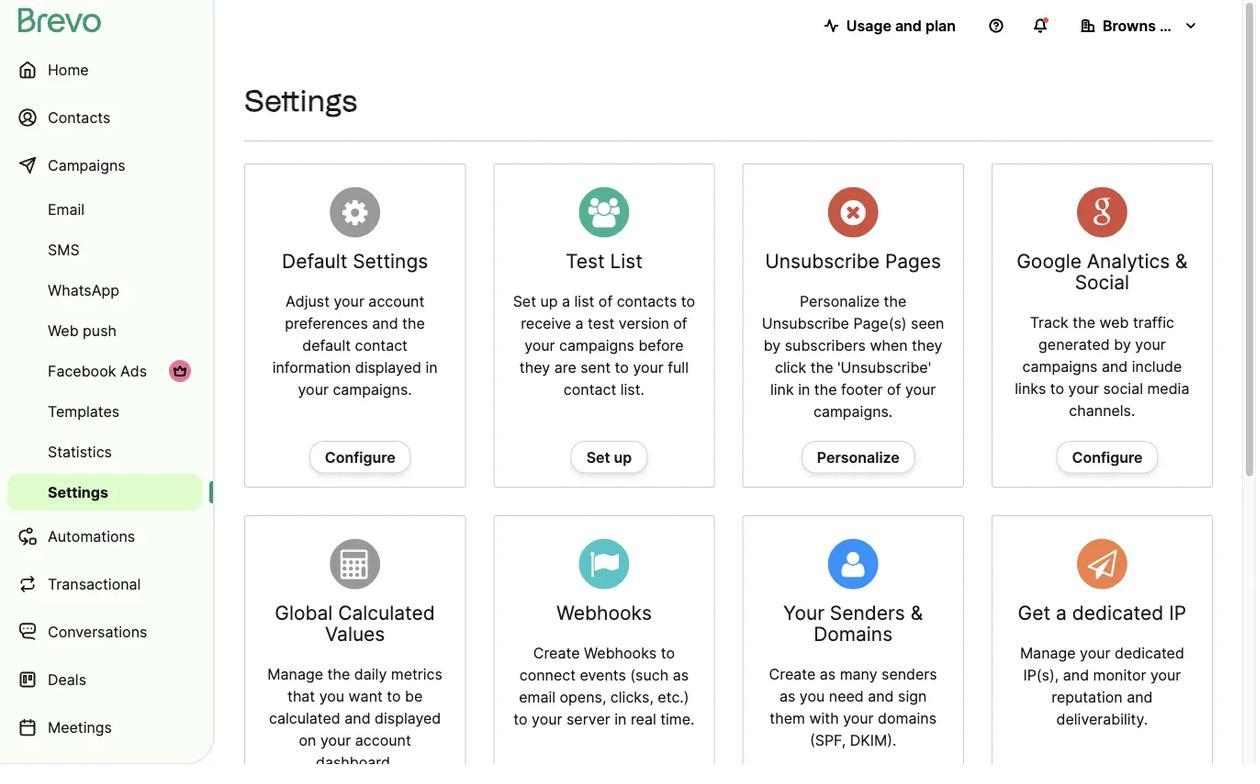 Task type: locate. For each thing, give the bounding box(es) containing it.
your down need
[[843, 709, 874, 727]]

create for your senders & domains
[[769, 665, 816, 683]]

0 vertical spatial personalize
[[800, 292, 880, 310]]

personalize for personalize the unsubscribe page(s) seen by subscribers when they click the 'unsubscribe' link in the footer of your campaigns.
[[800, 292, 880, 310]]

create up the them at the right of the page
[[769, 665, 816, 683]]

your inside personalize the unsubscribe page(s) seen by subscribers when they click the 'unsubscribe' link in the footer of your campaigns.
[[906, 380, 936, 398]]

the inside adjust your account preferences and the default contact information displayed in your campaigns.
[[402, 314, 425, 332]]

and down many
[[868, 687, 894, 705]]

your down traffic
[[1136, 335, 1166, 353]]

web
[[1100, 313, 1129, 331]]

1 vertical spatial they
[[520, 358, 550, 376]]

0 horizontal spatial campaigns
[[559, 336, 635, 354]]

conversations
[[48, 623, 147, 641]]

usage and plan
[[847, 17, 956, 34]]

1 vertical spatial in
[[798, 380, 810, 398]]

a left list
[[562, 292, 571, 310]]

0 vertical spatial account
[[369, 292, 425, 310]]

1 vertical spatial set
[[587, 448, 611, 466]]

ads
[[120, 362, 147, 380]]

1 horizontal spatial up
[[614, 448, 632, 466]]

a left test
[[576, 314, 584, 332]]

sms
[[48, 241, 80, 259]]

set up a list of contacts to receive a test version of your campaigns before they are sent to your full contact list.
[[513, 292, 695, 398]]

the inside track the web traffic generated by your campaigns and include links to your social media channels.
[[1073, 313, 1096, 331]]

your inside create webhooks to connect events (such as email opens, clicks, etc.) to your server in real time.
[[532, 710, 563, 728]]

sent
[[581, 358, 611, 376]]

1 horizontal spatial set
[[587, 448, 611, 466]]

and inside manage the daily metrics that you want to be calculated and displayed on your account dashboard.
[[345, 709, 371, 727]]

and inside create as many senders as you need and sign them with your domains (spf, dkim).
[[868, 687, 894, 705]]

1 vertical spatial campaigns.
[[814, 402, 893, 420]]

0 horizontal spatial &
[[911, 601, 923, 625]]

configure for settings
[[325, 448, 396, 466]]

0 vertical spatial webhooks
[[557, 601, 652, 625]]

and
[[895, 17, 922, 34], [372, 314, 398, 332], [1102, 357, 1128, 375], [1063, 666, 1089, 684], [868, 687, 894, 705], [1127, 688, 1153, 706], [345, 709, 371, 727]]

0 horizontal spatial set
[[513, 292, 536, 310]]

0 horizontal spatial configure link
[[309, 441, 411, 474]]

& inside your senders & domains
[[911, 601, 923, 625]]

2 configure from the left
[[1073, 448, 1143, 466]]

1 vertical spatial webhooks
[[584, 644, 657, 662]]

clicks,
[[611, 688, 654, 706]]

& right the analytics
[[1176, 249, 1188, 273]]

1 vertical spatial unsubscribe
[[762, 314, 850, 332]]

contact right default
[[355, 336, 408, 354]]

up for set up a list of contacts to receive a test version of your campaigns before they are sent to your full contact list.
[[541, 292, 558, 310]]

2 you from the left
[[800, 687, 825, 705]]

1 horizontal spatial a
[[576, 314, 584, 332]]

automations
[[48, 527, 135, 545]]

settings
[[244, 83, 358, 118], [353, 249, 428, 273], [48, 483, 108, 501]]

0 horizontal spatial up
[[541, 292, 558, 310]]

1 vertical spatial of
[[674, 314, 688, 332]]

home link
[[7, 48, 202, 92]]

0 vertical spatial up
[[541, 292, 558, 310]]

as up etc.)
[[673, 666, 689, 684]]

etc.)
[[658, 688, 689, 706]]

1 horizontal spatial they
[[912, 336, 943, 354]]

0 horizontal spatial contact
[[355, 336, 408, 354]]

1 configure link from the left
[[309, 441, 411, 474]]

up inside set up a list of contacts to receive a test version of your campaigns before they are sent to your full contact list.
[[541, 292, 558, 310]]

email
[[48, 200, 85, 218]]

0 vertical spatial manage
[[1020, 644, 1076, 662]]

0 vertical spatial &
[[1176, 249, 1188, 273]]

your right monitor
[[1151, 666, 1182, 684]]

meetings
[[48, 718, 112, 736]]

conversations link
[[7, 610, 202, 654]]

1 horizontal spatial campaigns.
[[814, 402, 893, 420]]

0 horizontal spatial create
[[533, 644, 580, 662]]

1 vertical spatial create
[[769, 665, 816, 683]]

0 horizontal spatial as
[[673, 666, 689, 684]]

by inside personalize the unsubscribe page(s) seen by subscribers when they click the 'unsubscribe' link in the footer of your campaigns.
[[764, 336, 781, 354]]

metrics
[[391, 665, 443, 683]]

1 vertical spatial manage
[[268, 665, 323, 683]]

the inside manage the daily metrics that you want to be calculated and displayed on your account dashboard.
[[328, 665, 350, 683]]

of
[[599, 292, 613, 310], [674, 314, 688, 332], [887, 380, 901, 398]]

1 horizontal spatial by
[[1114, 335, 1131, 353]]

manage for get a dedicated ip
[[1020, 644, 1076, 662]]

campaigns
[[559, 336, 635, 354], [1023, 357, 1098, 375]]

1 configure from the left
[[325, 448, 396, 466]]

your down the before
[[633, 358, 664, 376]]

dedicated inside manage your dedicated ip(s), and monitor your reputation and deliverability.
[[1115, 644, 1185, 662]]

create inside create webhooks to connect events (such as email opens, clicks, etc.) to your server in real time.
[[533, 644, 580, 662]]

you right "that"
[[319, 687, 345, 705]]

create inside create as many senders as you need and sign them with your domains (spf, dkim).
[[769, 665, 816, 683]]

1 horizontal spatial configure link
[[1057, 441, 1159, 474]]

& inside google analytics & social
[[1176, 249, 1188, 273]]

0 vertical spatial they
[[912, 336, 943, 354]]

0 vertical spatial contact
[[355, 336, 408, 354]]

a right get
[[1056, 601, 1067, 625]]

sms link
[[7, 231, 202, 268]]

manage inside manage your dedicated ip(s), and monitor your reputation and deliverability.
[[1020, 644, 1076, 662]]

campaigns
[[48, 156, 125, 174]]

0 vertical spatial set
[[513, 292, 536, 310]]

manage inside manage the daily metrics that you want to be calculated and displayed on your account dashboard.
[[268, 665, 323, 683]]

1 you from the left
[[319, 687, 345, 705]]

want
[[349, 687, 383, 705]]

analytics
[[1087, 249, 1170, 273]]

account inside manage the daily metrics that you want to be calculated and displayed on your account dashboard.
[[355, 731, 411, 749]]

personalize for personalize
[[817, 448, 900, 466]]

campaigns.
[[333, 380, 412, 398], [814, 402, 893, 420]]

page(s)
[[854, 314, 907, 332]]

your
[[784, 601, 825, 625]]

link
[[771, 380, 794, 398]]

1 vertical spatial up
[[614, 448, 632, 466]]

your
[[334, 292, 365, 310], [1136, 335, 1166, 353], [525, 336, 555, 354], [633, 358, 664, 376], [1069, 380, 1100, 397], [298, 380, 329, 398], [906, 380, 936, 398], [1080, 644, 1111, 662], [1151, 666, 1182, 684], [843, 709, 874, 727], [532, 710, 563, 728], [321, 731, 351, 749]]

they
[[912, 336, 943, 354], [520, 358, 550, 376]]

& right senders
[[911, 601, 923, 625]]

0 horizontal spatial they
[[520, 358, 550, 376]]

personalize down footer
[[817, 448, 900, 466]]

generated
[[1039, 335, 1110, 353]]

0 horizontal spatial in
[[426, 358, 438, 376]]

left___rvooi image
[[173, 364, 187, 378]]

0 horizontal spatial you
[[319, 687, 345, 705]]

dashboard.
[[316, 753, 394, 765]]

manage up "that"
[[268, 665, 323, 683]]

0 vertical spatial campaigns.
[[333, 380, 412, 398]]

a
[[562, 292, 571, 310], [576, 314, 584, 332], [1056, 601, 1067, 625]]

dedicated up monitor
[[1115, 644, 1185, 662]]

(spf,
[[810, 731, 846, 749]]

1 vertical spatial personalize
[[817, 448, 900, 466]]

2 vertical spatial in
[[615, 710, 627, 728]]

1 horizontal spatial in
[[615, 710, 627, 728]]

0 vertical spatial a
[[562, 292, 571, 310]]

0 horizontal spatial a
[[562, 292, 571, 310]]

2 configure link from the left
[[1057, 441, 1159, 474]]

your down email
[[532, 710, 563, 728]]

1 horizontal spatial &
[[1176, 249, 1188, 273]]

1 vertical spatial campaigns
[[1023, 357, 1098, 375]]

you up 'with'
[[800, 687, 825, 705]]

configure for analytics
[[1073, 448, 1143, 466]]

connect
[[520, 666, 576, 684]]

push
[[83, 321, 117, 339]]

by for unsubscribe pages
[[764, 336, 781, 354]]

your inside manage the daily metrics that you want to be calculated and displayed on your account dashboard.
[[321, 731, 351, 749]]

they left are
[[520, 358, 550, 376]]

to left be
[[387, 687, 401, 705]]

you inside manage the daily metrics that you want to be calculated and displayed on your account dashboard.
[[319, 687, 345, 705]]

0 horizontal spatial manage
[[268, 665, 323, 683]]

and right preferences
[[372, 314, 398, 332]]

1 vertical spatial contact
[[564, 380, 617, 398]]

2 horizontal spatial in
[[798, 380, 810, 398]]

0 horizontal spatial campaigns.
[[333, 380, 412, 398]]

webhooks inside create webhooks to connect events (such as email opens, clicks, etc.) to your server in real time.
[[584, 644, 657, 662]]

up down list.
[[614, 448, 632, 466]]

usage
[[847, 17, 892, 34]]

the left daily
[[328, 665, 350, 683]]

1 horizontal spatial configure
[[1073, 448, 1143, 466]]

1 horizontal spatial of
[[674, 314, 688, 332]]

dedicated left ip
[[1073, 601, 1164, 625]]

your up dashboard.
[[321, 731, 351, 749]]

the up generated
[[1073, 313, 1096, 331]]

the down default settings
[[402, 314, 425, 332]]

1 vertical spatial displayed
[[375, 709, 441, 727]]

they down seen
[[912, 336, 943, 354]]

when
[[870, 336, 908, 354]]

senders
[[830, 601, 906, 625]]

1 horizontal spatial manage
[[1020, 644, 1076, 662]]

your down information at the left top of the page
[[298, 380, 329, 398]]

account up dashboard.
[[355, 731, 411, 749]]

2 vertical spatial a
[[1056, 601, 1067, 625]]

of up the before
[[674, 314, 688, 332]]

in inside personalize the unsubscribe page(s) seen by subscribers when they click the 'unsubscribe' link in the footer of your campaigns.
[[798, 380, 810, 398]]

account down default settings
[[369, 292, 425, 310]]

manage
[[1020, 644, 1076, 662], [268, 665, 323, 683]]

configure
[[325, 448, 396, 466], [1073, 448, 1143, 466]]

campaigns down generated
[[1023, 357, 1098, 375]]

1 horizontal spatial create
[[769, 665, 816, 683]]

1 vertical spatial dedicated
[[1115, 644, 1185, 662]]

personalize inside personalize the unsubscribe page(s) seen by subscribers when they click the 'unsubscribe' link in the footer of your campaigns.
[[800, 292, 880, 310]]

statistics link
[[7, 434, 202, 470]]

they inside set up a list of contacts to receive a test version of your campaigns before they are sent to your full contact list.
[[520, 358, 550, 376]]

manage up 'ip(s),'
[[1020, 644, 1076, 662]]

monitor
[[1094, 666, 1147, 684]]

dkim).
[[850, 731, 897, 749]]

by up click
[[764, 336, 781, 354]]

0 horizontal spatial by
[[764, 336, 781, 354]]

personalize
[[800, 292, 880, 310], [817, 448, 900, 466]]

webhooks
[[557, 601, 652, 625], [584, 644, 657, 662]]

to inside track the web traffic generated by your campaigns and include links to your social media channels.
[[1051, 380, 1065, 397]]

0 vertical spatial displayed
[[355, 358, 422, 376]]

set inside set up a list of contacts to receive a test version of your campaigns before they are sent to your full contact list.
[[513, 292, 536, 310]]

your down 'unsubscribe'
[[906, 380, 936, 398]]

0 horizontal spatial configure
[[325, 448, 396, 466]]

statistics
[[48, 443, 112, 461]]

of right list
[[599, 292, 613, 310]]

contact inside adjust your account preferences and the default contact information displayed in your campaigns.
[[355, 336, 408, 354]]

plan
[[926, 17, 956, 34]]

contact down the "sent"
[[564, 380, 617, 398]]

and inside adjust your account preferences and the default contact information displayed in your campaigns.
[[372, 314, 398, 332]]

in inside create webhooks to connect events (such as email opens, clicks, etc.) to your server in real time.
[[615, 710, 627, 728]]

2 horizontal spatial of
[[887, 380, 901, 398]]

enterprise
[[1160, 17, 1234, 34]]

in
[[426, 358, 438, 376], [798, 380, 810, 398], [615, 710, 627, 728]]

to down email
[[514, 710, 528, 728]]

& for google analytics & social
[[1176, 249, 1188, 273]]

deliverability.
[[1057, 710, 1148, 728]]

to right links at the right of the page
[[1051, 380, 1065, 397]]

as up the them at the right of the page
[[780, 687, 796, 705]]

2 horizontal spatial as
[[820, 665, 836, 683]]

subscribers
[[785, 336, 866, 354]]

ip
[[1170, 601, 1187, 625]]

default settings
[[282, 249, 428, 273]]

unsubscribe inside personalize the unsubscribe page(s) seen by subscribers when they click the 'unsubscribe' link in the footer of your campaigns.
[[762, 314, 850, 332]]

that
[[287, 687, 315, 705]]

0 vertical spatial campaigns
[[559, 336, 635, 354]]

displayed down preferences
[[355, 358, 422, 376]]

by for google analytics & social
[[1114, 335, 1131, 353]]

0 vertical spatial in
[[426, 358, 438, 376]]

contact
[[355, 336, 408, 354], [564, 380, 617, 398]]

configure link
[[309, 441, 411, 474], [1057, 441, 1159, 474]]

of down 'unsubscribe'
[[887, 380, 901, 398]]

personalize down unsubscribe pages
[[800, 292, 880, 310]]

domains
[[814, 623, 893, 646]]

1 horizontal spatial campaigns
[[1023, 357, 1098, 375]]

0 vertical spatial create
[[533, 644, 580, 662]]

dedicated for your
[[1115, 644, 1185, 662]]

1 horizontal spatial contact
[[564, 380, 617, 398]]

1 vertical spatial account
[[355, 731, 411, 749]]

displayed down be
[[375, 709, 441, 727]]

campaigns. down footer
[[814, 402, 893, 420]]

you inside create as many senders as you need and sign them with your domains (spf, dkim).
[[800, 687, 825, 705]]

up up receive
[[541, 292, 558, 310]]

footer
[[841, 380, 883, 398]]

server
[[567, 710, 611, 728]]

set for set up a list of contacts to receive a test version of your campaigns before they are sent to your full contact list.
[[513, 292, 536, 310]]

web push
[[48, 321, 117, 339]]

as up need
[[820, 665, 836, 683]]

of inside personalize the unsubscribe page(s) seen by subscribers when they click the 'unsubscribe' link in the footer of your campaigns.
[[887, 380, 901, 398]]

are
[[555, 358, 577, 376]]

dedicated
[[1073, 601, 1164, 625], [1115, 644, 1185, 662]]

by down web
[[1114, 335, 1131, 353]]

0 vertical spatial dedicated
[[1073, 601, 1164, 625]]

0 horizontal spatial of
[[599, 292, 613, 310]]

set up receive
[[513, 292, 536, 310]]

your up monitor
[[1080, 644, 1111, 662]]

2 vertical spatial of
[[887, 380, 901, 398]]

& for your senders & domains
[[911, 601, 923, 625]]

and up reputation
[[1063, 666, 1089, 684]]

&
[[1176, 249, 1188, 273], [911, 601, 923, 625]]

1 horizontal spatial you
[[800, 687, 825, 705]]

campaigns. down default
[[333, 380, 412, 398]]

in inside adjust your account preferences and the default contact information displayed in your campaigns.
[[426, 358, 438, 376]]

create up connect
[[533, 644, 580, 662]]

global calculated values
[[275, 601, 435, 646]]

account
[[369, 292, 425, 310], [355, 731, 411, 749]]

and up social
[[1102, 357, 1128, 375]]

time.
[[661, 710, 695, 728]]

transactional link
[[7, 562, 202, 606]]

set for set up
[[587, 448, 611, 466]]

and left plan
[[895, 17, 922, 34]]

set down the "sent"
[[587, 448, 611, 466]]

by inside track the web traffic generated by your campaigns and include links to your social media channels.
[[1114, 335, 1131, 353]]

you
[[319, 687, 345, 705], [800, 687, 825, 705]]

set
[[513, 292, 536, 310], [587, 448, 611, 466]]

and down want
[[345, 709, 371, 727]]

1 vertical spatial &
[[911, 601, 923, 625]]

and inside track the web traffic generated by your campaigns and include links to your social media channels.
[[1102, 357, 1128, 375]]

campaigns up the "sent"
[[559, 336, 635, 354]]



Task type: describe. For each thing, give the bounding box(es) containing it.
facebook ads
[[48, 362, 147, 380]]

traffic
[[1133, 313, 1175, 331]]

contacts
[[48, 108, 111, 126]]

your up preferences
[[334, 292, 365, 310]]

contact inside set up a list of contacts to receive a test version of your campaigns before they are sent to your full contact list.
[[564, 380, 617, 398]]

default
[[282, 249, 348, 273]]

0 vertical spatial settings
[[244, 83, 358, 118]]

preferences
[[285, 314, 368, 332]]

click
[[775, 358, 807, 376]]

templates
[[48, 402, 120, 420]]

them
[[770, 709, 806, 727]]

configure link for settings
[[309, 441, 411, 474]]

contacts link
[[7, 96, 202, 140]]

before
[[639, 336, 684, 354]]

domains
[[878, 709, 937, 727]]

your inside create as many senders as you need and sign them with your domains (spf, dkim).
[[843, 709, 874, 727]]

1 vertical spatial settings
[[353, 249, 428, 273]]

be
[[405, 687, 423, 705]]

many
[[840, 665, 878, 683]]

test
[[588, 314, 615, 332]]

opens,
[[560, 688, 607, 706]]

track
[[1030, 313, 1069, 331]]

browns
[[1103, 17, 1156, 34]]

2 vertical spatial settings
[[48, 483, 108, 501]]

(such
[[630, 666, 669, 684]]

configure link for analytics
[[1057, 441, 1159, 474]]

channels.
[[1070, 402, 1136, 419]]

to right contacts
[[681, 292, 695, 310]]

the up the page(s)
[[884, 292, 907, 310]]

up for set up
[[614, 448, 632, 466]]

the down the "subscribers"
[[811, 358, 834, 376]]

calculated
[[269, 709, 341, 727]]

usage and plan button
[[810, 7, 971, 44]]

include
[[1132, 357, 1182, 375]]

seen
[[911, 314, 945, 332]]

get
[[1018, 601, 1051, 625]]

2 horizontal spatial a
[[1056, 601, 1067, 625]]

manage for global calculated values
[[268, 665, 323, 683]]

1 horizontal spatial as
[[780, 687, 796, 705]]

web
[[48, 321, 79, 339]]

adjust
[[286, 292, 330, 310]]

web push link
[[7, 312, 202, 349]]

default
[[302, 336, 351, 354]]

set up link
[[571, 441, 648, 474]]

manage your dedicated ip(s), and monitor your reputation and deliverability.
[[1020, 644, 1185, 728]]

reputation
[[1052, 688, 1123, 706]]

account inside adjust your account preferences and the default contact information displayed in your campaigns.
[[369, 292, 425, 310]]

'unsubscribe'
[[838, 358, 932, 376]]

the left footer
[[815, 380, 837, 398]]

ip(s),
[[1024, 666, 1059, 684]]

facebook
[[48, 362, 116, 380]]

unsubscribe pages
[[765, 249, 942, 273]]

to up (such
[[661, 644, 675, 662]]

google
[[1017, 249, 1082, 273]]

links
[[1015, 380, 1047, 397]]

campaigns link
[[7, 143, 202, 187]]

campaigns inside set up a list of contacts to receive a test version of your campaigns before they are sent to your full contact list.
[[559, 336, 635, 354]]

values
[[325, 623, 385, 646]]

whatsapp
[[48, 281, 119, 299]]

displayed inside adjust your account preferences and the default contact information displayed in your campaigns.
[[355, 358, 422, 376]]

version
[[619, 314, 669, 332]]

deals link
[[7, 658, 202, 702]]

campaigns. inside adjust your account preferences and the default contact information displayed in your campaigns.
[[333, 380, 412, 398]]

create for webhooks
[[533, 644, 580, 662]]

browns enterprise
[[1103, 17, 1234, 34]]

test list
[[566, 249, 643, 273]]

daily
[[354, 665, 387, 683]]

track the web traffic generated by your campaigns and include links to your social media channels.
[[1015, 313, 1190, 419]]

your up channels.
[[1069, 380, 1100, 397]]

create as many senders as you need and sign them with your domains (spf, dkim).
[[769, 665, 938, 749]]

media
[[1148, 380, 1190, 397]]

email link
[[7, 191, 202, 228]]

browns enterprise button
[[1066, 7, 1234, 44]]

you for global calculated values
[[319, 687, 345, 705]]

templates link
[[7, 393, 202, 430]]

meetings link
[[7, 705, 202, 750]]

senders
[[882, 665, 938, 683]]

full
[[668, 358, 689, 376]]

and inside usage and plan button
[[895, 17, 922, 34]]

1 vertical spatial a
[[576, 314, 584, 332]]

to up list.
[[615, 358, 629, 376]]

to inside manage the daily metrics that you want to be calculated and displayed on your account dashboard.
[[387, 687, 401, 705]]

campaigns inside track the web traffic generated by your campaigns and include links to your social media channels.
[[1023, 357, 1098, 375]]

0 vertical spatial unsubscribe
[[765, 249, 880, 273]]

and down monitor
[[1127, 688, 1153, 706]]

0 vertical spatial of
[[599, 292, 613, 310]]

information
[[273, 358, 351, 376]]

dedicated for a
[[1073, 601, 1164, 625]]

automations link
[[7, 514, 202, 558]]

create webhooks to connect events (such as email opens, clicks, etc.) to your server in real time.
[[514, 644, 695, 728]]

personalize the unsubscribe page(s) seen by subscribers when they click the 'unsubscribe' link in the footer of your campaigns.
[[762, 292, 945, 420]]

need
[[829, 687, 864, 705]]

pages
[[885, 249, 942, 273]]

campaigns. inside personalize the unsubscribe page(s) seen by subscribers when they click the 'unsubscribe' link in the footer of your campaigns.
[[814, 402, 893, 420]]

social
[[1104, 380, 1144, 397]]

list
[[575, 292, 595, 310]]

your down receive
[[525, 336, 555, 354]]

on
[[299, 731, 316, 749]]

personalize link
[[802, 441, 916, 474]]

adjust your account preferences and the default contact information displayed in your campaigns.
[[273, 292, 438, 398]]

whatsapp link
[[7, 272, 202, 309]]

receive
[[521, 314, 571, 332]]

they inside personalize the unsubscribe page(s) seen by subscribers when they click the 'unsubscribe' link in the footer of your campaigns.
[[912, 336, 943, 354]]

you for your senders & domains
[[800, 687, 825, 705]]

email
[[519, 688, 556, 706]]

with
[[810, 709, 839, 727]]

list
[[610, 249, 643, 273]]

sign
[[898, 687, 927, 705]]

calculated
[[338, 601, 435, 625]]

as inside create webhooks to connect events (such as email opens, clicks, etc.) to your server in real time.
[[673, 666, 689, 684]]

global
[[275, 601, 333, 625]]

displayed inside manage the daily metrics that you want to be calculated and displayed on your account dashboard.
[[375, 709, 441, 727]]



Task type: vqa. For each thing, say whether or not it's contained in the screenshot.


